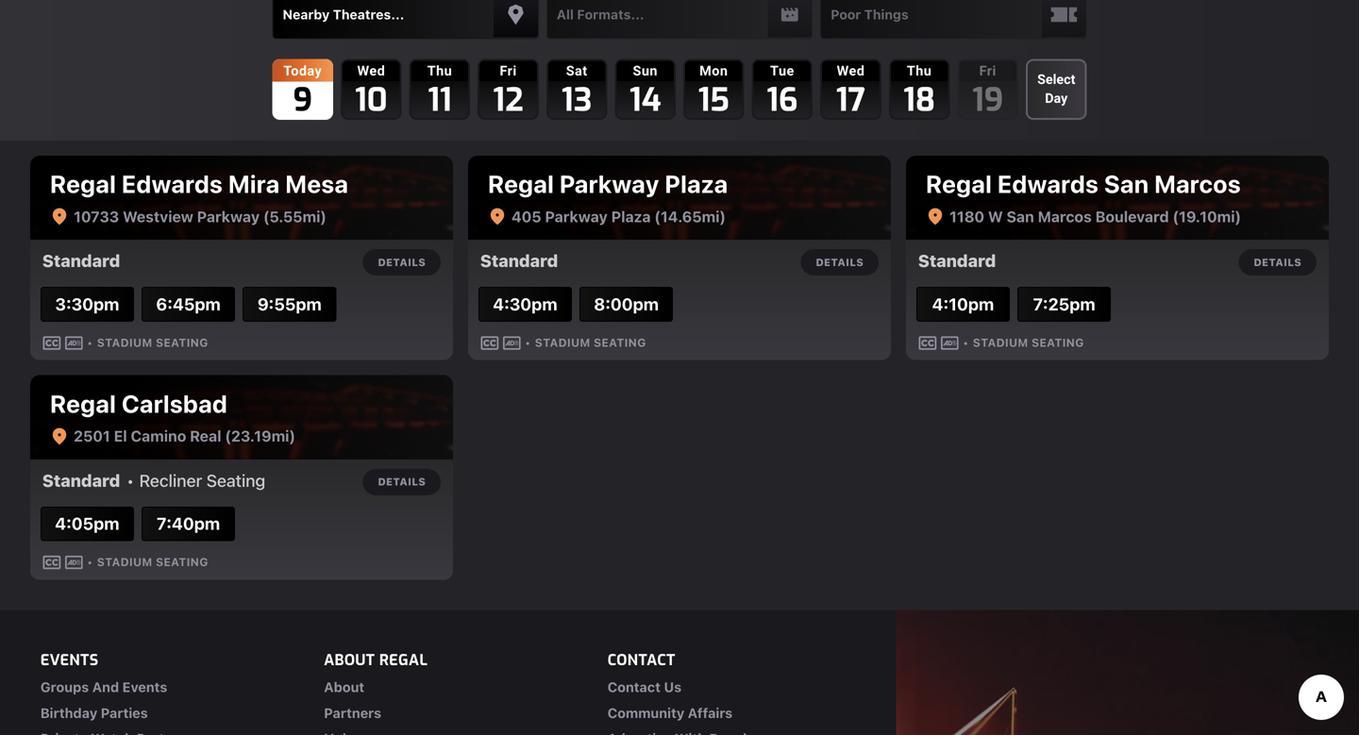 Task type: vqa. For each thing, say whether or not it's contained in the screenshot.


Task type: describe. For each thing, give the bounding box(es) containing it.
stadium seating for location_on
[[97, 556, 208, 569]]

0 vertical spatial san
[[1104, 170, 1149, 198]]

sun 14
[[629, 63, 661, 121]]

nearby theatres...
[[283, 7, 404, 22]]

seating for mira
[[156, 336, 208, 349]]

fri 19
[[972, 63, 1004, 121]]

stadium for regal carlsbad
[[97, 556, 153, 569]]

1 horizontal spatial events
[[122, 679, 167, 695]]

details for regal edwards mira mesa
[[378, 256, 426, 268]]

2501
[[74, 427, 110, 445]]

today
[[283, 63, 322, 79]]

contact for contact us
[[608, 679, 661, 695]]

select day
[[1037, 72, 1075, 106]]

day
[[1045, 91, 1068, 106]]

7:25pm
[[1033, 294, 1095, 314]]

about for about regal
[[324, 650, 375, 670]]

groups and events link
[[40, 679, 167, 695]]

17
[[836, 79, 866, 121]]

8:00pm button
[[579, 287, 673, 322]]


[[780, 3, 799, 26]]

details button for regal edwards mira mesa
[[363, 249, 441, 276]]

wed 17
[[836, 63, 866, 121]]

11
[[428, 79, 452, 121]]

(23.19mi)
[[225, 427, 295, 445]]

regal for regal edwards san marcos
[[926, 170, 992, 198]]

18
[[903, 79, 935, 121]]

seating for plaza
[[594, 336, 646, 349]]

seating for san
[[1032, 336, 1084, 349]]

15
[[698, 79, 730, 121]]

(14.65mi)
[[654, 208, 726, 226]]

4:10pm button
[[916, 287, 1010, 322]]

regal edwards mira mesa location_on 10733 westview parkway (5.55mi)
[[50, 170, 349, 228]]

405
[[512, 208, 541, 226]]

details for regal edwards san marcos
[[1254, 256, 1302, 268]]

partners
[[324, 705, 381, 721]]

6:45pm button
[[142, 287, 235, 322]]

carlsbad
[[122, 389, 228, 418]]

thu for 11
[[427, 63, 452, 79]]

9:55pm
[[257, 294, 322, 314]]

stadium for regal parkway plaza
[[535, 336, 590, 349]]

parkway inside regal edwards mira mesa location_on 10733 westview parkway (5.55mi)
[[197, 208, 260, 226]]

regal for regal edwards mira mesa
[[50, 170, 116, 198]]

w
[[988, 208, 1003, 226]]

fri for 12
[[500, 63, 517, 79]]

3:30pm
[[55, 294, 119, 314]]

about regal
[[324, 650, 428, 670]]

14
[[629, 79, 661, 121]]

7:25pm button
[[1017, 287, 1111, 322]]

wed for 17
[[837, 63, 865, 79]]

contact us link
[[608, 679, 682, 695]]

fri 12
[[493, 63, 524, 121]]

16
[[767, 79, 798, 121]]

parkway up 405 parkway plaza (14.65mi) link
[[560, 170, 659, 198]]

19
[[972, 79, 1004, 121]]

camino
[[131, 427, 186, 445]]

footer bg img image
[[896, 610, 1359, 735]]

1180
[[949, 208, 984, 226]]

partners link
[[324, 705, 381, 721]]

seating down (23.19mi)
[[206, 470, 265, 491]]

birthday
[[40, 705, 97, 721]]

10733
[[74, 208, 119, 226]]

community affairs link
[[608, 705, 733, 721]]

select
[[1037, 72, 1075, 88]]

1 horizontal spatial plaza
[[665, 170, 728, 198]]

us
[[664, 679, 682, 695]]

0 horizontal spatial plaza
[[611, 208, 651, 226]]

9:55pm button
[[243, 287, 336, 322]]

mon 15
[[698, 63, 730, 121]]

parkway down the regal parkway plaza link
[[545, 208, 608, 226]]

regal edwards san marcos link
[[926, 168, 1241, 206]]

4:05pm button
[[40, 507, 134, 541]]

select day button
[[1026, 59, 1087, 120]]

nearby
[[283, 7, 330, 22]]

birthday parties
[[40, 705, 148, 721]]

(5.55mi)
[[263, 208, 326, 226]]

mon
[[700, 63, 728, 79]]

standard for regal edwards mira mesa
[[42, 251, 120, 271]]

10733 westview parkway (5.55mi) link
[[74, 206, 326, 227]]

details button for regal parkway plaza
[[801, 249, 879, 276]]

sun
[[633, 63, 658, 79]]

location_on inside regal carlsbad location_on 2501 el camino real (23.19mi)
[[50, 425, 69, 448]]

7:40pm
[[157, 514, 220, 534]]

details button for regal carlsbad
[[363, 469, 441, 495]]

sat
[[566, 63, 588, 79]]

real
[[190, 427, 221, 445]]

recliner
[[139, 470, 202, 491]]

standard for regal parkway plaza
[[480, 251, 558, 271]]

contact for contact
[[608, 650, 676, 670]]

4:05pm
[[55, 514, 119, 534]]

mesa
[[285, 170, 349, 198]]

4:10pm
[[932, 294, 994, 314]]

1180 w san marcos boulevard (19.10mi) link
[[949, 206, 1241, 227]]

regal for regal carlsbad
[[50, 389, 116, 418]]



Task type: locate. For each thing, give the bounding box(es) containing it.
stadium for regal edwards mira mesa
[[97, 336, 153, 349]]

regal parkway plaza link
[[488, 168, 728, 206]]

parkway
[[560, 170, 659, 198], [197, 208, 260, 226], [545, 208, 608, 226]]

0 vertical spatial marcos
[[1154, 170, 1241, 198]]

edwards up 1180 w san marcos boulevard (19.10mi) link
[[997, 170, 1099, 198]]

edwards for mira
[[122, 170, 223, 198]]

stadium seating down 7:40pm button
[[97, 556, 208, 569]]

seating for location_on
[[156, 556, 208, 569]]

0 horizontal spatial events
[[40, 650, 99, 670]]

details for regal parkway plaza
[[816, 256, 864, 268]]

location_on
[[50, 205, 69, 228], [488, 205, 507, 228], [926, 205, 945, 228], [50, 425, 69, 448]]

standard up 4:05pm
[[42, 470, 120, 491]]

1 vertical spatial about
[[324, 679, 364, 695]]

plaza down the regal parkway plaza link
[[611, 208, 651, 226]]

mira
[[228, 170, 280, 198]]

regal carlsbad link
[[50, 388, 286, 426]]

regal up 10733
[[50, 170, 116, 198]]

westview
[[123, 208, 193, 226]]

regal inside regal edwards mira mesa location_on 10733 westview parkway (5.55mi)
[[50, 170, 116, 198]]

recliner seating
[[139, 470, 265, 491]]

1 horizontal spatial san
[[1104, 170, 1149, 198]]

details
[[378, 256, 426, 268], [816, 256, 864, 268], [1254, 256, 1302, 268], [378, 476, 426, 488]]

7:40pm button
[[142, 507, 235, 541]]

theatres...
[[333, 7, 404, 22]]

thu inside thu 18
[[907, 63, 932, 79]]

fri inside fri 19
[[979, 63, 996, 79]]

stadium
[[97, 336, 153, 349], [535, 336, 590, 349], [973, 336, 1028, 349], [97, 556, 153, 569]]

2 about from the top
[[324, 679, 364, 695]]

seating
[[156, 336, 208, 349], [594, 336, 646, 349], [1032, 336, 1084, 349], [206, 470, 265, 491], [156, 556, 208, 569]]

fri inside fri 12
[[500, 63, 517, 79]]

fri for 19
[[979, 63, 996, 79]]

6:45pm
[[156, 294, 221, 314]]

2 edwards from the left
[[997, 170, 1099, 198]]

community
[[608, 705, 684, 721]]

regal inside regal edwards san marcos location_on 1180 w san marcos boulevard (19.10mi)
[[926, 170, 992, 198]]

stadium seating down '7:25pm' button
[[973, 336, 1084, 349]]

edwards inside regal edwards mira mesa location_on 10733 westview parkway (5.55mi)
[[122, 170, 223, 198]]

stadium down 4:30pm button
[[535, 336, 590, 349]]

community affairs
[[608, 705, 733, 721]]

regal up partners
[[379, 650, 428, 670]]

stadium seating for san
[[973, 336, 1084, 349]]

12
[[493, 79, 524, 121]]

about up partners link
[[324, 679, 364, 695]]

stadium seating down 6:45pm button
[[97, 336, 208, 349]]

4:30pm
[[493, 294, 557, 314]]

marcos
[[1154, 170, 1241, 198], [1038, 208, 1092, 226]]

regal edwards san marcos location_on 1180 w san marcos boulevard (19.10mi)
[[926, 170, 1241, 228]]

sat 13
[[561, 63, 592, 121]]

contact us
[[608, 679, 682, 695]]

standard for regal edwards san marcos
[[918, 251, 996, 271]]

san up boulevard
[[1104, 170, 1149, 198]]

0 horizontal spatial thu
[[427, 63, 452, 79]]

el
[[114, 427, 127, 445]]

stadium for regal edwards san marcos
[[973, 336, 1028, 349]]

tue
[[770, 63, 794, 79]]

fri up 19
[[979, 63, 996, 79]]

regal inside regal carlsbad location_on 2501 el camino real (23.19mi)
[[50, 389, 116, 418]]

13
[[561, 79, 592, 121]]

stadium seating for plaza
[[535, 336, 646, 349]]

standard up 4:10pm
[[918, 251, 996, 271]]

thu 18
[[903, 63, 935, 121]]

about for about link
[[324, 679, 364, 695]]

events
[[40, 650, 99, 670], [122, 679, 167, 695]]

standard for regal carlsbad
[[42, 470, 120, 491]]

edwards up westview
[[122, 170, 223, 198]]

(19.10mi)
[[1173, 208, 1241, 226]]

1 horizontal spatial wed
[[837, 63, 865, 79]]

0 horizontal spatial fri
[[500, 63, 517, 79]]

0 horizontal spatial marcos
[[1038, 208, 1092, 226]]

1 vertical spatial san
[[1007, 208, 1034, 226]]

stadium seating
[[97, 336, 208, 349], [535, 336, 646, 349], [973, 336, 1084, 349], [97, 556, 208, 569]]

about link
[[324, 679, 364, 695]]

standard up 4:30pm
[[480, 251, 558, 271]]

1 horizontal spatial marcos
[[1154, 170, 1241, 198]]

details button
[[363, 249, 441, 276], [801, 249, 879, 276], [1239, 249, 1317, 276], [363, 469, 441, 495]]

1 vertical spatial marcos
[[1038, 208, 1092, 226]]

thu up 11
[[427, 63, 452, 79]]

location_on left 405
[[488, 205, 507, 228]]

2 thu from the left
[[907, 63, 932, 79]]

3:30pm button
[[40, 287, 134, 322]]

2501 el camino real (23.19mi) link
[[74, 426, 295, 447]]

marcos down regal edwards san marcos link
[[1038, 208, 1092, 226]]

2 contact from the top
[[608, 679, 661, 695]]

thu 11
[[427, 63, 452, 121]]

stadium down 3:30pm button on the left top of page
[[97, 336, 153, 349]]

location_on inside regal parkway plaza location_on 405 parkway plaza (14.65mi)
[[488, 205, 507, 228]]

9
[[293, 79, 312, 121]]

1 fri from the left
[[500, 63, 517, 79]]

regal inside regal parkway plaza location_on 405 parkway plaza (14.65mi)
[[488, 170, 554, 198]]

tue 16
[[767, 63, 798, 121]]

wed
[[357, 63, 385, 79], [837, 63, 865, 79]]

location_on left 10733
[[50, 205, 69, 228]]

about up about link
[[324, 650, 375, 670]]

events up groups
[[40, 650, 99, 670]]

stadium down 4:05pm button
[[97, 556, 153, 569]]

san right w at the top of the page
[[1007, 208, 1034, 226]]

location_on left 2501
[[50, 425, 69, 448]]

10
[[355, 79, 388, 121]]

seating down 6:45pm button
[[156, 336, 208, 349]]

stadium seating for mira
[[97, 336, 208, 349]]

regal up 2501
[[50, 389, 116, 418]]

thu up 18
[[907, 63, 932, 79]]

regal edwards mira mesa link
[[50, 168, 349, 206]]

contact up community
[[608, 679, 661, 695]]

1 vertical spatial events
[[122, 679, 167, 695]]

groups and events
[[40, 679, 167, 695]]

stadium seating down 8:00pm button
[[535, 336, 646, 349]]

seating down 7:40pm button
[[156, 556, 208, 569]]

details button for regal edwards san marcos
[[1239, 249, 1317, 276]]

1 thu from the left
[[427, 63, 452, 79]]

wed for 10
[[357, 63, 385, 79]]

regal parkway plaza location_on 405 parkway plaza (14.65mi)
[[488, 170, 728, 228]]

0 vertical spatial about
[[324, 650, 375, 670]]

1 horizontal spatial fri
[[979, 63, 996, 79]]

today 9
[[283, 63, 322, 121]]

1 edwards from the left
[[122, 170, 223, 198]]

wed inside wed 10
[[357, 63, 385, 79]]

4:30pm button
[[478, 287, 572, 322]]

seating down 8:00pm button
[[594, 336, 646, 349]]

events up parties
[[122, 679, 167, 695]]

0 horizontal spatial wed
[[357, 63, 385, 79]]

location_on inside regal edwards san marcos location_on 1180 w san marcos boulevard (19.10mi)
[[926, 205, 945, 228]]

regal up 405
[[488, 170, 554, 198]]

regal for regal parkway plaza
[[488, 170, 554, 198]]

boulevard
[[1095, 208, 1169, 226]]

thu
[[427, 63, 452, 79], [907, 63, 932, 79]]

1 horizontal spatial edwards
[[997, 170, 1099, 198]]

wed up 10 in the left top of the page
[[357, 63, 385, 79]]

regal
[[50, 170, 116, 198], [488, 170, 554, 198], [926, 170, 992, 198], [50, 389, 116, 418], [379, 650, 428, 670]]

1 wed from the left
[[357, 63, 385, 79]]

parties
[[101, 705, 148, 721]]

seating down '7:25pm' button
[[1032, 336, 1084, 349]]

parkway down regal edwards mira mesa link
[[197, 208, 260, 226]]

0 vertical spatial plaza
[[665, 170, 728, 198]]

regal up 1180
[[926, 170, 992, 198]]

thu for 18
[[907, 63, 932, 79]]

0 vertical spatial contact
[[608, 650, 676, 670]]

birthday parties link
[[40, 705, 148, 721]]

details for regal carlsbad
[[378, 476, 426, 488]]

and
[[92, 679, 119, 695]]

wed inside wed 17
[[837, 63, 865, 79]]

edwards inside regal edwards san marcos location_on 1180 w san marcos boulevard (19.10mi)
[[997, 170, 1099, 198]]

affairs
[[688, 705, 733, 721]]

wed up "17" on the top right of the page
[[837, 63, 865, 79]]

0 vertical spatial events
[[40, 650, 99, 670]]

1 vertical spatial contact
[[608, 679, 661, 695]]

groups
[[40, 679, 89, 695]]

location_on inside regal edwards mira mesa location_on 10733 westview parkway (5.55mi)
[[50, 205, 69, 228]]

standard up 3:30pm
[[42, 251, 120, 271]]

about
[[324, 650, 375, 670], [324, 679, 364, 695]]

stadium down 4:10pm button
[[973, 336, 1028, 349]]

location_on left 1180
[[926, 205, 945, 228]]

marcos up the (19.10mi)
[[1154, 170, 1241, 198]]

0 horizontal spatial edwards
[[122, 170, 223, 198]]

2 wed from the left
[[837, 63, 865, 79]]

wed 10
[[355, 63, 388, 121]]

edwards
[[122, 170, 223, 198], [997, 170, 1099, 198]]

1 contact from the top
[[608, 650, 676, 670]]

1 about from the top
[[324, 650, 375, 670]]

2 fri from the left
[[979, 63, 996, 79]]

8:00pm
[[594, 294, 659, 314]]

1 horizontal spatial thu
[[907, 63, 932, 79]]

regal carlsbad location_on 2501 el camino real (23.19mi)
[[50, 389, 295, 448]]

edwards for san
[[997, 170, 1099, 198]]

fri up 12 at the left
[[500, 63, 517, 79]]

plaza up (14.65mi) at the top
[[665, 170, 728, 198]]

1 vertical spatial plaza
[[611, 208, 651, 226]]

contact up contact us link
[[608, 650, 676, 670]]

405 parkway plaza (14.65mi) link
[[512, 206, 726, 227]]

0 horizontal spatial san
[[1007, 208, 1034, 226]]



